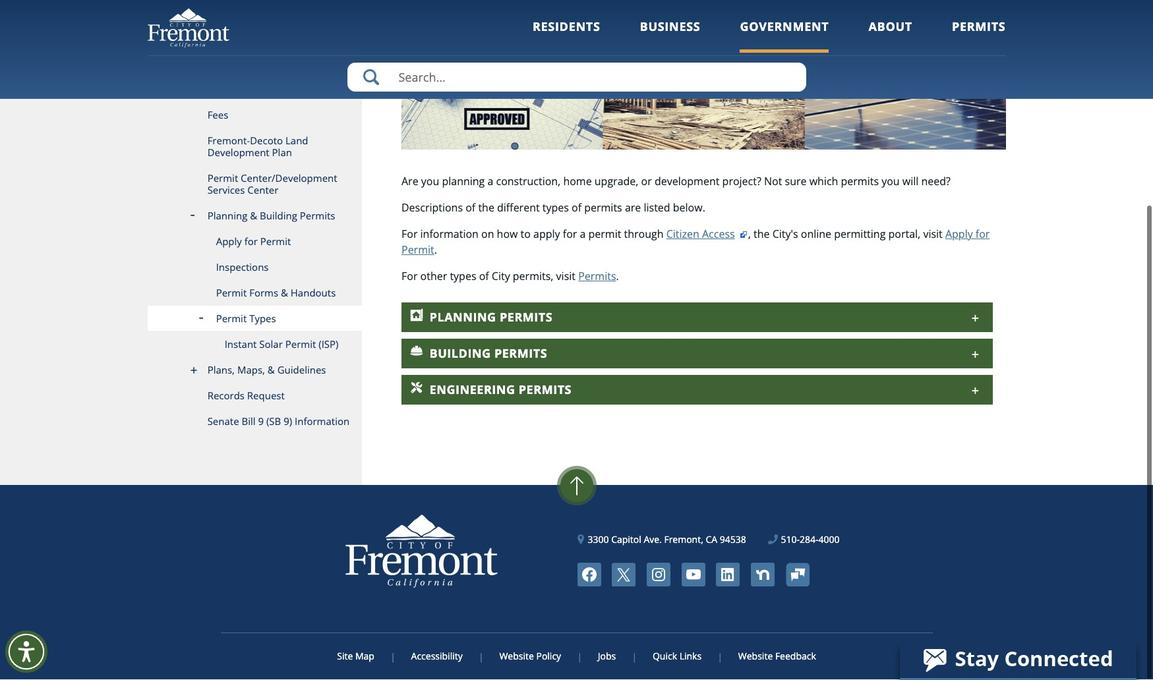 Task type: vqa. For each thing, say whether or not it's contained in the screenshot.
major inside the In 2018, Facebook Signed Major Leases Totaling Over 1 Million Sf Of Office/Flex Space, Including A 14-Building Campus Called "The Farm," Which Will Eventually Host Up To 10,000 Jobs In Fremont.
no



Task type: locate. For each thing, give the bounding box(es) containing it.
website left policy
[[500, 651, 534, 664]]

fees
[[208, 109, 229, 122]]

the up on
[[479, 201, 495, 216]]

permit up other
[[402, 243, 435, 258]]

2 vertical spatial &
[[268, 364, 275, 377]]

2 for from the top
[[402, 270, 418, 284]]

solar
[[259, 338, 283, 352]]

instant solar permit (isp)
[[225, 338, 339, 352]]

1 horizontal spatial apply for permit link
[[402, 228, 991, 258]]

development
[[655, 175, 720, 189]]

9)
[[284, 416, 292, 429]]

. down information
[[435, 243, 437, 258]]

1 for from the top
[[402, 228, 418, 242]]

permits up permit
[[585, 201, 623, 216]]

planning permits
[[430, 310, 553, 326]]

center
[[248, 184, 279, 197]]

permit inside permit forms & handouts link
[[216, 287, 247, 300]]

apply right portal,
[[946, 228, 974, 242]]

1 horizontal spatial apply
[[946, 228, 974, 242]]

1 horizontal spatial website
[[739, 651, 773, 664]]

permit up instant
[[216, 313, 247, 326]]

bill
[[242, 416, 256, 429]]

1 vertical spatial building
[[430, 346, 491, 362]]

1 vertical spatial planning
[[430, 310, 497, 326]]

a left permit
[[580, 228, 586, 242]]

1 vertical spatial for
[[402, 270, 418, 284]]

a right planning
[[488, 175, 494, 189]]

how
[[497, 228, 518, 242]]

1 horizontal spatial permits
[[842, 175, 879, 189]]

for for for other types of city permits, visit permits .
[[402, 270, 418, 284]]

1 horizontal spatial permits link
[[953, 18, 1006, 53]]

1 website from the left
[[500, 651, 534, 664]]

0 horizontal spatial .
[[435, 243, 437, 258]]

through
[[624, 228, 664, 242]]

planning
[[208, 210, 248, 223], [430, 310, 497, 326]]

0 horizontal spatial a
[[488, 175, 494, 189]]

(sb
[[266, 416, 281, 429]]

plans,
[[208, 364, 235, 377]]

permits link
[[953, 18, 1006, 53], [579, 270, 617, 284]]

visit right permits,
[[557, 270, 576, 284]]

of left "city"
[[479, 270, 489, 284]]

feedback
[[776, 651, 817, 664]]

permit inside permit types link
[[216, 313, 247, 326]]

accessibility link
[[394, 651, 480, 664]]

permit inside instant solar permit (isp) link
[[285, 338, 316, 352]]

0 horizontal spatial planning
[[208, 210, 248, 223]]

permits right which on the right
[[842, 175, 879, 189]]

senate bill 9 (sb 9) information
[[208, 416, 350, 429]]

footer li icon image
[[717, 564, 740, 588]]

permits
[[842, 175, 879, 189], [585, 201, 623, 216]]

0 vertical spatial permits link
[[953, 18, 1006, 53]]

types right other
[[450, 270, 477, 284]]

site
[[337, 651, 353, 664]]

0 horizontal spatial building
[[260, 210, 297, 223]]

for left other
[[402, 270, 418, 284]]

1 horizontal spatial building
[[430, 346, 491, 362]]

permit up guidelines
[[285, 338, 316, 352]]

0 horizontal spatial for
[[245, 236, 258, 249]]

. down permit
[[617, 270, 619, 284]]

.
[[435, 243, 437, 258], [617, 270, 619, 284]]

0 horizontal spatial &
[[250, 210, 257, 223]]

& right "maps,"
[[268, 364, 275, 377]]

for for for information on how to apply for a permit through citizen access
[[402, 228, 418, 242]]

0 horizontal spatial permits link
[[579, 270, 617, 284]]

0 vertical spatial types
[[543, 201, 569, 216]]

website feedback
[[739, 651, 817, 664]]

0 horizontal spatial apply
[[216, 236, 242, 249]]

permit down the 'development'
[[208, 172, 238, 185]]

2 horizontal spatial &
[[281, 287, 288, 300]]

you right 'are'
[[421, 175, 440, 189]]

of down planning
[[466, 201, 476, 216]]

quick links link
[[636, 651, 719, 664]]

engineering permits
[[430, 383, 572, 398]]

1 horizontal spatial the
[[754, 228, 770, 242]]

1 vertical spatial .
[[617, 270, 619, 284]]

tools image
[[410, 382, 423, 395]]

building down center in the top left of the page
[[260, 210, 297, 223]]

for for right the apply for permit link
[[976, 228, 991, 242]]

0 horizontal spatial website
[[500, 651, 534, 664]]

0 horizontal spatial of
[[466, 201, 476, 216]]

footer my icon image
[[786, 564, 810, 588]]

0 horizontal spatial permits
[[585, 201, 623, 216]]

apply inside apply for permit
[[946, 228, 974, 242]]

2 you from the left
[[882, 175, 900, 189]]

apply for permit link up inspections
[[147, 230, 362, 255]]

below.
[[673, 201, 706, 216]]

permit down inspections
[[216, 287, 247, 300]]

& down center in the top left of the page
[[250, 210, 257, 223]]

blueprint plan image
[[410, 309, 423, 323]]

for inside apply for permit
[[976, 228, 991, 242]]

for down descriptions
[[402, 228, 418, 242]]

project?
[[723, 175, 762, 189]]

apply up inspections
[[216, 236, 242, 249]]

510-284-4000
[[781, 534, 840, 547]]

& for maps,
[[268, 364, 275, 377]]

city's
[[773, 228, 799, 242]]

0 horizontal spatial apply for permit link
[[147, 230, 362, 255]]

0 horizontal spatial you
[[421, 175, 440, 189]]

tab list inside columnusercontrol3 main content
[[402, 303, 993, 406]]

1 vertical spatial visit
[[557, 270, 576, 284]]

footer tw icon image
[[612, 564, 636, 588]]

upgrade,
[[595, 175, 639, 189]]

you left will
[[882, 175, 900, 189]]

planning
[[442, 175, 485, 189]]

0 vertical spatial for
[[402, 228, 418, 242]]

&
[[250, 210, 257, 223], [281, 287, 288, 300], [268, 364, 275, 377]]

0 vertical spatial planning
[[208, 210, 248, 223]]

1 horizontal spatial you
[[882, 175, 900, 189]]

apply for permit down below. at the right top of the page
[[402, 228, 991, 258]]

types up apply
[[543, 201, 569, 216]]

need?
[[922, 175, 951, 189]]

tab list
[[402, 303, 993, 406]]

0 vertical spatial a
[[488, 175, 494, 189]]

the right ,
[[754, 228, 770, 242]]

apply for right the apply for permit link
[[946, 228, 974, 242]]

, the city's online permitting portal, visit
[[749, 228, 946, 242]]

1 vertical spatial the
[[754, 228, 770, 242]]

inspections link
[[147, 255, 362, 281]]

1 horizontal spatial a
[[580, 228, 586, 242]]

1 vertical spatial a
[[580, 228, 586, 242]]

website feedback link
[[722, 651, 817, 664]]

permit types
[[216, 313, 276, 326]]

apply for leftmost the apply for permit link
[[216, 236, 242, 249]]

on
[[482, 228, 494, 242]]

footer yt icon image
[[682, 564, 706, 588]]

about link
[[869, 18, 913, 53]]

planning up building permits
[[430, 310, 497, 326]]

apply for permit link
[[402, 228, 991, 258], [147, 230, 362, 255]]

1 you from the left
[[421, 175, 440, 189]]

2 website from the left
[[739, 651, 773, 664]]

records
[[208, 390, 245, 403]]

planning down services in the left top of the page
[[208, 210, 248, 223]]

construction hat image
[[410, 346, 423, 359]]

website for website feedback
[[739, 651, 773, 664]]

1 horizontal spatial visit
[[924, 228, 943, 242]]

0 vertical spatial .
[[435, 243, 437, 258]]

apply for permit inside columnusercontrol3 main content
[[402, 228, 991, 258]]

0 vertical spatial visit
[[924, 228, 943, 242]]

& right forms
[[281, 287, 288, 300]]

1 horizontal spatial types
[[543, 201, 569, 216]]

capitol
[[612, 534, 642, 547]]

1 horizontal spatial .
[[617, 270, 619, 284]]

guidelines
[[278, 364, 326, 377]]

apply for permit link down below. at the right top of the page
[[402, 228, 991, 258]]

information
[[295, 416, 350, 429]]

building inside planning & building permits link
[[260, 210, 297, 223]]

tab list containing planning permits
[[402, 303, 993, 406]]

planning inside tab list
[[430, 310, 497, 326]]

website
[[500, 651, 534, 664], [739, 651, 773, 664]]

1 horizontal spatial planning
[[430, 310, 497, 326]]

website left "feedback"
[[739, 651, 773, 664]]

handouts
[[291, 287, 336, 300]]

510-284-4000 link
[[769, 534, 840, 548]]

of down home
[[572, 201, 582, 216]]

visit right portal,
[[924, 228, 943, 242]]

284-
[[800, 534, 819, 547]]

permit center/development services center
[[208, 172, 338, 197]]

permit inside apply for permit
[[402, 243, 435, 258]]

visit
[[924, 228, 943, 242], [557, 270, 576, 284]]

1 horizontal spatial apply for permit
[[402, 228, 991, 258]]

citizen access link
[[667, 228, 749, 242]]

2 horizontal spatial for
[[976, 228, 991, 242]]

website policy link
[[483, 651, 579, 664]]

apply for permit down planning & building permits link
[[216, 236, 291, 249]]

permit forms & handouts
[[216, 287, 336, 300]]

columnusercontrol3 main content
[[362, 0, 1006, 486]]

apply for permit
[[402, 228, 991, 258], [216, 236, 291, 249]]

types
[[249, 313, 276, 326]]

0 vertical spatial building
[[260, 210, 297, 223]]

1 vertical spatial &
[[281, 287, 288, 300]]

the
[[479, 201, 495, 216], [754, 228, 770, 242]]

records request link
[[147, 384, 362, 410]]

access
[[703, 228, 735, 242]]

types
[[543, 201, 569, 216], [450, 270, 477, 284]]

services
[[208, 184, 245, 197]]

1 vertical spatial permits link
[[579, 270, 617, 284]]

building up engineering
[[430, 346, 491, 362]]

residents
[[533, 18, 601, 34]]

1 horizontal spatial &
[[268, 364, 275, 377]]

permit forms & handouts link
[[147, 281, 362, 307]]

online
[[801, 228, 832, 242]]

residents link
[[533, 18, 601, 53]]

0 horizontal spatial visit
[[557, 270, 576, 284]]

0 vertical spatial the
[[479, 201, 495, 216]]

for
[[563, 228, 577, 242], [976, 228, 991, 242], [245, 236, 258, 249]]

fees link
[[147, 103, 362, 129]]

1 vertical spatial types
[[450, 270, 477, 284]]

about
[[869, 18, 913, 34]]

are you planning a construction, home upgrade, or development project? not sure which permits you will need?
[[402, 175, 951, 189]]



Task type: describe. For each thing, give the bounding box(es) containing it.
stay connected image
[[901, 642, 1136, 679]]

accessibility
[[411, 651, 463, 664]]

portal,
[[889, 228, 921, 242]]

plan
[[272, 146, 292, 160]]

city
[[492, 270, 510, 284]]

planning for planning permits
[[430, 310, 497, 326]]

3300 capitol ave. fremont, ca 94538 link
[[578, 534, 747, 548]]

engineering
[[430, 383, 516, 398]]

website for website policy
[[500, 651, 534, 664]]

descriptions of the different types of permits are listed below.
[[402, 201, 706, 216]]

0 horizontal spatial the
[[479, 201, 495, 216]]

1 vertical spatial permits
[[585, 201, 623, 216]]

which
[[810, 175, 839, 189]]

4000
[[819, 534, 840, 547]]

development
[[208, 146, 270, 160]]

0 horizontal spatial apply for permit
[[216, 236, 291, 249]]

review
[[278, 83, 310, 96]]

permit types link
[[147, 307, 362, 333]]

planning & building permits link
[[147, 204, 362, 230]]

permits link inside columnusercontrol3 main content
[[579, 270, 617, 284]]

3300 capitol ave. fremont, ca 94538
[[588, 534, 747, 547]]

will
[[903, 175, 919, 189]]

instant solar permit (isp) link
[[147, 333, 362, 358]]

0 vertical spatial &
[[250, 210, 257, 223]]

instant
[[225, 338, 257, 352]]

9
[[258, 416, 264, 429]]

fremont,
[[665, 534, 704, 547]]

fremont-decoto land development plan
[[208, 135, 308, 160]]

are
[[402, 175, 419, 189]]

Search text field
[[347, 63, 807, 92]]

government link
[[741, 18, 830, 53]]

permit
[[589, 228, 622, 242]]

1 horizontal spatial for
[[563, 228, 577, 242]]

center/development
[[241, 172, 338, 185]]

to
[[521, 228, 531, 242]]

citizen
[[667, 228, 700, 242]]

building inside columnusercontrol3 main content
[[430, 346, 491, 362]]

(isp)
[[319, 338, 339, 352]]

for other types of city permits, visit permits .
[[402, 270, 619, 284]]

site map link
[[337, 651, 392, 664]]

jobs
[[598, 651, 616, 664]]

visit for permits,
[[557, 270, 576, 284]]

permits,
[[513, 270, 554, 284]]

permit inside the permit center/development services center
[[208, 172, 238, 185]]

ca
[[706, 534, 718, 547]]

request
[[247, 390, 285, 403]]

site map
[[337, 651, 375, 664]]

permitting
[[835, 228, 886, 242]]

0 horizontal spatial types
[[450, 270, 477, 284]]

fremont-decoto land development plan link
[[147, 129, 362, 166]]

for for leftmost the apply for permit link
[[245, 236, 258, 249]]

information
[[421, 228, 479, 242]]

different
[[497, 201, 540, 216]]

permit down planning & building permits
[[260, 236, 291, 249]]

plans, maps, & guidelines link
[[147, 358, 362, 384]]

environmental review
[[208, 83, 310, 96]]

not
[[765, 175, 783, 189]]

2 horizontal spatial of
[[572, 201, 582, 216]]

3300
[[588, 534, 609, 547]]

business
[[640, 18, 701, 34]]

visit for portal,
[[924, 228, 943, 242]]

home
[[564, 175, 592, 189]]

apply
[[534, 228, 561, 242]]

other
[[421, 270, 447, 284]]

,
[[749, 228, 751, 242]]

0 vertical spatial permits
[[842, 175, 879, 189]]

plans, maps, & guidelines
[[208, 364, 326, 377]]

ave.
[[644, 534, 662, 547]]

permit types image
[[402, 0, 1006, 150]]

inspections
[[216, 261, 269, 274]]

forms
[[249, 287, 278, 300]]

footer fb icon image
[[578, 564, 601, 588]]

footer ig icon image
[[647, 564, 671, 588]]

map
[[356, 651, 375, 664]]

planning & building permits
[[208, 210, 335, 223]]

descriptions
[[402, 201, 463, 216]]

policy
[[537, 651, 562, 664]]

1 horizontal spatial of
[[479, 270, 489, 284]]

senate
[[208, 416, 239, 429]]

decoto
[[250, 135, 283, 148]]

footer nd icon image
[[751, 564, 775, 588]]

& for forms
[[281, 287, 288, 300]]

environmental review link
[[147, 77, 362, 103]]

94538
[[720, 534, 747, 547]]

land
[[286, 135, 308, 148]]

government
[[741, 18, 830, 34]]

for information on how to apply for a permit through citizen access
[[402, 228, 735, 242]]

building permits
[[430, 346, 548, 362]]

senate bill 9 (sb 9) information link
[[147, 410, 362, 435]]

planning for planning & building permits
[[208, 210, 248, 223]]

construction,
[[496, 175, 561, 189]]



